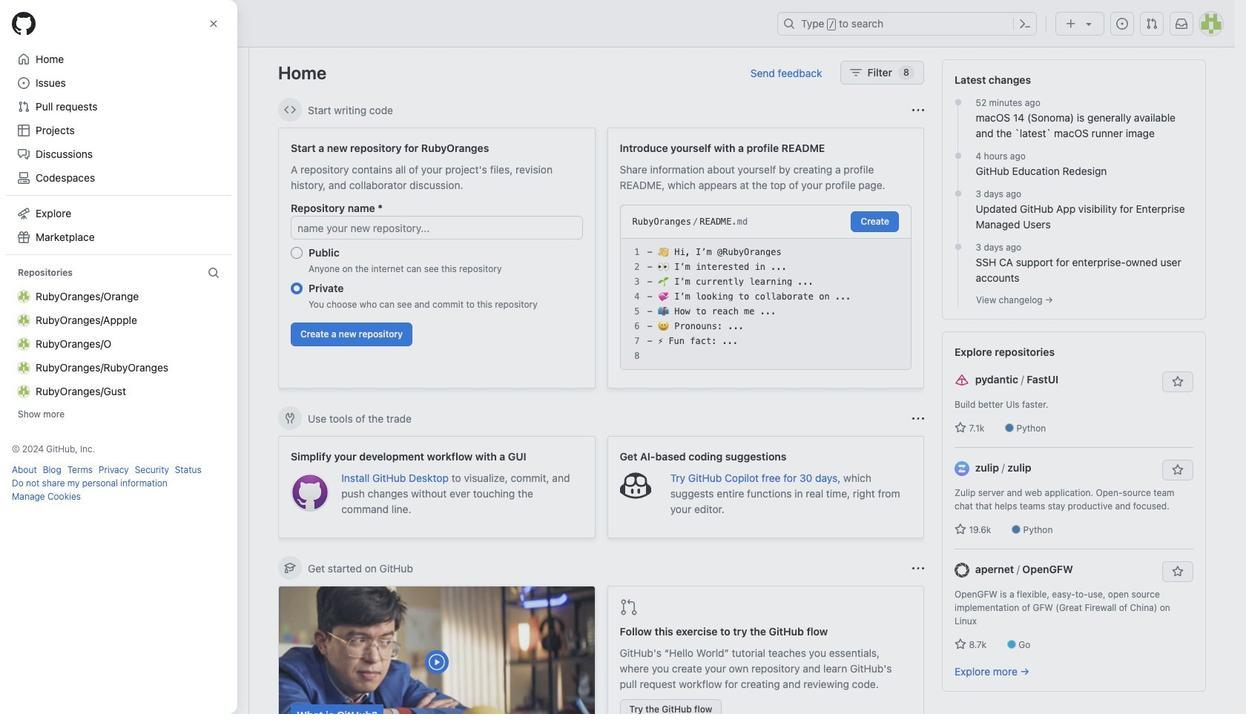 Task type: vqa. For each thing, say whether or not it's contained in the screenshot.
shield lock icon
no



Task type: describe. For each thing, give the bounding box(es) containing it.
plus image
[[1066, 18, 1078, 30]]

triangle down image
[[1084, 18, 1096, 30]]

git pull request image
[[1147, 18, 1159, 30]]

2 dot fill image from the top
[[953, 241, 965, 253]]

account element
[[0, 48, 249, 715]]

explore element
[[943, 59, 1207, 715]]



Task type: locate. For each thing, give the bounding box(es) containing it.
0 vertical spatial dot fill image
[[953, 188, 965, 200]]

1 vertical spatial dot fill image
[[953, 150, 965, 162]]

2 star image from the top
[[955, 524, 967, 536]]

0 vertical spatial dot fill image
[[953, 96, 965, 108]]

issue opened image
[[1117, 18, 1129, 30]]

1 star image from the top
[[955, 422, 967, 434]]

1 vertical spatial star image
[[955, 524, 967, 536]]

2 dot fill image from the top
[[953, 150, 965, 162]]

star image
[[955, 422, 967, 434], [955, 524, 967, 536], [955, 639, 967, 651]]

explore repositories navigation
[[943, 332, 1207, 693]]

1 dot fill image from the top
[[953, 188, 965, 200]]

dot fill image
[[953, 188, 965, 200], [953, 241, 965, 253]]

1 dot fill image from the top
[[953, 96, 965, 108]]

3 star image from the top
[[955, 639, 967, 651]]

1 vertical spatial dot fill image
[[953, 241, 965, 253]]

command palette image
[[1020, 18, 1032, 30]]

2 vertical spatial star image
[[955, 639, 967, 651]]

dot fill image
[[953, 96, 965, 108], [953, 150, 965, 162]]

0 vertical spatial star image
[[955, 422, 967, 434]]

notifications image
[[1176, 18, 1188, 30]]



